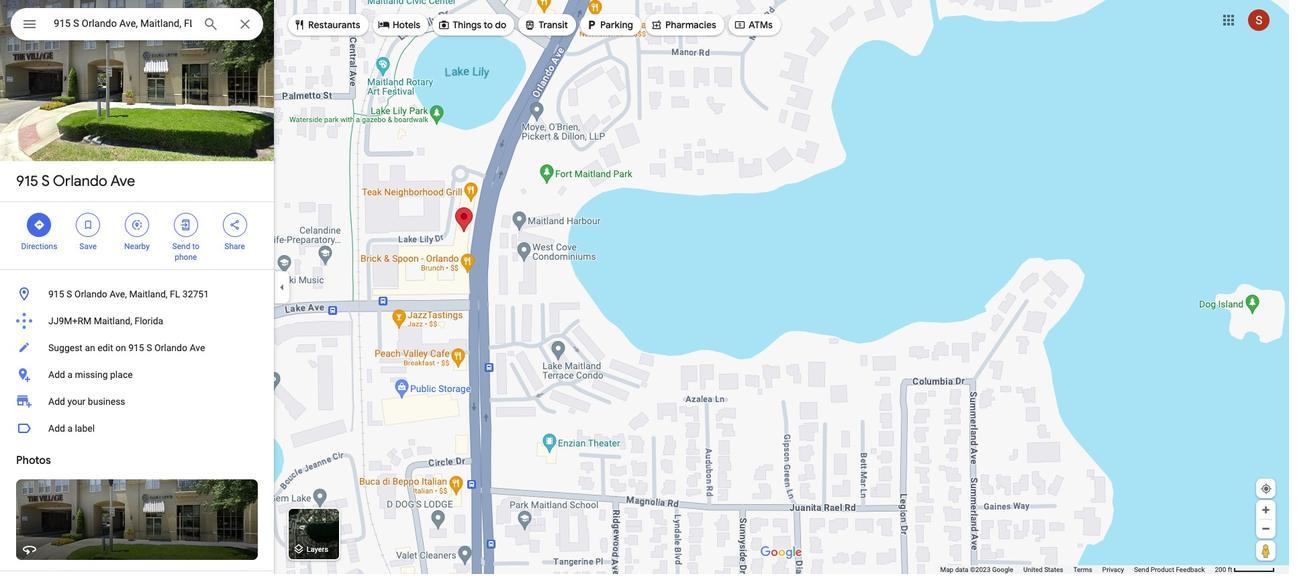 Task type: locate. For each thing, give the bounding box(es) containing it.
a
[[67, 369, 73, 380], [67, 423, 73, 434]]

add down suggest
[[48, 369, 65, 380]]

hotels
[[393, 19, 421, 31]]

terms button
[[1074, 566, 1093, 574]]


[[586, 17, 598, 32]]

200 ft button
[[1215, 566, 1276, 574]]

google account: sheryl atherton  
(sheryl.atherton@adept.ai) image
[[1249, 9, 1270, 31]]

0 horizontal spatial 915
[[16, 172, 38, 191]]

zoom out image
[[1261, 524, 1272, 534]]


[[294, 17, 306, 32]]

1 horizontal spatial to
[[484, 19, 493, 31]]

data
[[956, 566, 969, 574]]

2 add from the top
[[48, 396, 65, 407]]

add inside 'button'
[[48, 423, 65, 434]]

add for add a missing place
[[48, 369, 65, 380]]


[[651, 17, 663, 32]]

None field
[[54, 15, 192, 32]]

0 vertical spatial a
[[67, 369, 73, 380]]

send inside 'send to phone'
[[172, 242, 190, 251]]

a left missing
[[67, 369, 73, 380]]

2 vertical spatial 915
[[128, 343, 144, 353]]

 restaurants
[[294, 17, 360, 32]]

send product feedback
[[1135, 566, 1205, 574]]

place
[[110, 369, 133, 380]]

label
[[75, 423, 95, 434]]

ave
[[110, 172, 135, 191], [190, 343, 205, 353]]

1 vertical spatial add
[[48, 396, 65, 407]]

save
[[80, 242, 97, 251]]

maitland, left fl
[[129, 289, 168, 300]]

2 a from the top
[[67, 423, 73, 434]]

show your location image
[[1261, 483, 1273, 495]]

things
[[453, 19, 482, 31]]

1 horizontal spatial 915
[[48, 289, 64, 300]]

0 vertical spatial ave
[[110, 172, 135, 191]]

add for add a label
[[48, 423, 65, 434]]

915 s orlando ave, maitland, fl 32751
[[48, 289, 209, 300]]

send
[[172, 242, 190, 251], [1135, 566, 1150, 574]]

orlando left ave,
[[74, 289, 107, 300]]

0 vertical spatial s
[[41, 172, 50, 191]]

1 vertical spatial to
[[192, 242, 200, 251]]

add left your on the left bottom of page
[[48, 396, 65, 407]]

florida
[[135, 316, 163, 326]]

915 s orlando ave
[[16, 172, 135, 191]]

0 horizontal spatial s
[[41, 172, 50, 191]]


[[82, 218, 94, 232]]

0 horizontal spatial ave
[[110, 172, 135, 191]]

915 for 915 s orlando ave
[[16, 172, 38, 191]]


[[438, 17, 450, 32]]

2 horizontal spatial s
[[147, 343, 152, 353]]

s for 915 s orlando ave, maitland, fl 32751
[[67, 289, 72, 300]]

a inside button
[[67, 369, 73, 380]]

send inside button
[[1135, 566, 1150, 574]]

send for send to phone
[[172, 242, 190, 251]]

1 vertical spatial s
[[67, 289, 72, 300]]

915 right on
[[128, 343, 144, 353]]

ft
[[1228, 566, 1233, 574]]

2 vertical spatial add
[[48, 423, 65, 434]]

s up 
[[41, 172, 50, 191]]

add a label
[[48, 423, 95, 434]]

200
[[1215, 566, 1227, 574]]

send for send product feedback
[[1135, 566, 1150, 574]]

nearby
[[124, 242, 150, 251]]

915 up 
[[16, 172, 38, 191]]

s down florida in the left of the page
[[147, 343, 152, 353]]

footer
[[941, 566, 1215, 574]]

to left do
[[484, 19, 493, 31]]

0 horizontal spatial send
[[172, 242, 190, 251]]

1 vertical spatial 915
[[48, 289, 64, 300]]


[[229, 218, 241, 232]]

1 vertical spatial send
[[1135, 566, 1150, 574]]

fl
[[170, 289, 180, 300]]

0 vertical spatial add
[[48, 369, 65, 380]]

maitland, down ave,
[[94, 316, 132, 326]]

to up phone
[[192, 242, 200, 251]]

suggest an edit on 915 s orlando ave button
[[0, 335, 274, 361]]

add left label
[[48, 423, 65, 434]]

send left product at the bottom of the page
[[1135, 566, 1150, 574]]

orlando down florida in the left of the page
[[154, 343, 187, 353]]

footer containing map data ©2023 google
[[941, 566, 1215, 574]]

1 add from the top
[[48, 369, 65, 380]]

ave inside button
[[190, 343, 205, 353]]

add your business link
[[0, 388, 274, 415]]

2 horizontal spatial 915
[[128, 343, 144, 353]]


[[180, 218, 192, 232]]

a inside 'button'
[[67, 423, 73, 434]]

ave,
[[110, 289, 127, 300]]


[[131, 218, 143, 232]]

1 horizontal spatial send
[[1135, 566, 1150, 574]]

2 vertical spatial s
[[147, 343, 152, 353]]

0 vertical spatial maitland,
[[129, 289, 168, 300]]

1 horizontal spatial s
[[67, 289, 72, 300]]

0 horizontal spatial to
[[192, 242, 200, 251]]

maitland,
[[129, 289, 168, 300], [94, 316, 132, 326]]

parking
[[601, 19, 633, 31]]

a left label
[[67, 423, 73, 434]]

restaurants
[[308, 19, 360, 31]]

3 add from the top
[[48, 423, 65, 434]]

suggest an edit on 915 s orlando ave
[[48, 343, 205, 353]]

add
[[48, 369, 65, 380], [48, 396, 65, 407], [48, 423, 65, 434]]

an
[[85, 343, 95, 353]]

1 horizontal spatial ave
[[190, 343, 205, 353]]

orlando
[[53, 172, 107, 191], [74, 289, 107, 300], [154, 343, 187, 353]]

orlando up 
[[53, 172, 107, 191]]

s
[[41, 172, 50, 191], [67, 289, 72, 300], [147, 343, 152, 353]]

maitland, inside button
[[129, 289, 168, 300]]

1 a from the top
[[67, 369, 73, 380]]

915 s orlando ave main content
[[0, 0, 274, 574]]

jj9m+rm
[[48, 316, 92, 326]]

product
[[1151, 566, 1175, 574]]


[[524, 17, 536, 32]]

none field inside 915 s orlando ave, maitland, fl 32751 field
[[54, 15, 192, 32]]

send up phone
[[172, 242, 190, 251]]

0 vertical spatial to
[[484, 19, 493, 31]]

1 vertical spatial ave
[[190, 343, 205, 353]]

united
[[1024, 566, 1043, 574]]

915
[[16, 172, 38, 191], [48, 289, 64, 300], [128, 343, 144, 353]]

privacy button
[[1103, 566, 1125, 574]]

add inside button
[[48, 369, 65, 380]]

to
[[484, 19, 493, 31], [192, 242, 200, 251]]

to inside 'send to phone'
[[192, 242, 200, 251]]

1 vertical spatial a
[[67, 423, 73, 434]]

maitland, inside 'button'
[[94, 316, 132, 326]]

1 vertical spatial maitland,
[[94, 316, 132, 326]]

pharmacies
[[666, 19, 717, 31]]

1 vertical spatial orlando
[[74, 289, 107, 300]]

0 vertical spatial send
[[172, 242, 190, 251]]

s up jj9m+rm
[[67, 289, 72, 300]]


[[21, 15, 38, 34]]

 atms
[[734, 17, 773, 32]]

ave down 32751
[[190, 343, 205, 353]]

915 S Orlando Ave, Maitland, FL 32751 field
[[11, 8, 263, 40]]

915 up jj9m+rm
[[48, 289, 64, 300]]

s for 915 s orlando ave
[[41, 172, 50, 191]]

states
[[1045, 566, 1064, 574]]

ave up 
[[110, 172, 135, 191]]

 transit
[[524, 17, 568, 32]]

0 vertical spatial 915
[[16, 172, 38, 191]]

200 ft
[[1215, 566, 1233, 574]]

0 vertical spatial orlando
[[53, 172, 107, 191]]

google maps element
[[0, 0, 1290, 574]]

jj9m+rm maitland, florida
[[48, 316, 163, 326]]



Task type: describe. For each thing, give the bounding box(es) containing it.
915 for 915 s orlando ave, maitland, fl 32751
[[48, 289, 64, 300]]

add your business
[[48, 396, 125, 407]]

915 s orlando ave, maitland, fl 32751 button
[[0, 281, 274, 308]]

google
[[993, 566, 1014, 574]]

 parking
[[586, 17, 633, 32]]

collapse side panel image
[[275, 280, 290, 295]]

 search field
[[11, 8, 263, 43]]

a for label
[[67, 423, 73, 434]]

missing
[[75, 369, 108, 380]]

show street view coverage image
[[1257, 541, 1276, 561]]

32751
[[183, 289, 209, 300]]

phone
[[175, 253, 197, 262]]

atms
[[749, 19, 773, 31]]

transit
[[539, 19, 568, 31]]

add for add your business
[[48, 396, 65, 407]]

orlando for ave
[[53, 172, 107, 191]]

orlando for ave,
[[74, 289, 107, 300]]


[[33, 218, 45, 232]]

suggest
[[48, 343, 83, 353]]

your
[[67, 396, 86, 407]]

to inside  things to do
[[484, 19, 493, 31]]

photos
[[16, 454, 51, 468]]

do
[[495, 19, 507, 31]]

share
[[225, 242, 245, 251]]

add a label button
[[0, 415, 274, 442]]

 things to do
[[438, 17, 507, 32]]

send product feedback button
[[1135, 566, 1205, 574]]

a for missing
[[67, 369, 73, 380]]

directions
[[21, 242, 57, 251]]

 button
[[11, 8, 48, 43]]

united states button
[[1024, 566, 1064, 574]]

terms
[[1074, 566, 1093, 574]]

privacy
[[1103, 566, 1125, 574]]

send to phone
[[172, 242, 200, 262]]

add a missing place
[[48, 369, 133, 380]]

map
[[941, 566, 954, 574]]

 pharmacies
[[651, 17, 717, 32]]

feedback
[[1176, 566, 1205, 574]]


[[734, 17, 746, 32]]

footer inside google maps element
[[941, 566, 1215, 574]]

edit
[[98, 343, 113, 353]]

zoom in image
[[1261, 505, 1272, 515]]

on
[[116, 343, 126, 353]]


[[378, 17, 390, 32]]

layers
[[307, 546, 328, 554]]

map data ©2023 google
[[941, 566, 1014, 574]]

actions for 915 s orlando ave region
[[0, 202, 274, 269]]

jj9m+rm maitland, florida button
[[0, 308, 274, 335]]

business
[[88, 396, 125, 407]]

 hotels
[[378, 17, 421, 32]]

2 vertical spatial orlando
[[154, 343, 187, 353]]

©2023
[[971, 566, 991, 574]]

add a missing place button
[[0, 361, 274, 388]]

united states
[[1024, 566, 1064, 574]]



Task type: vqa. For each thing, say whether or not it's contained in the screenshot.
'FIELD'
yes



